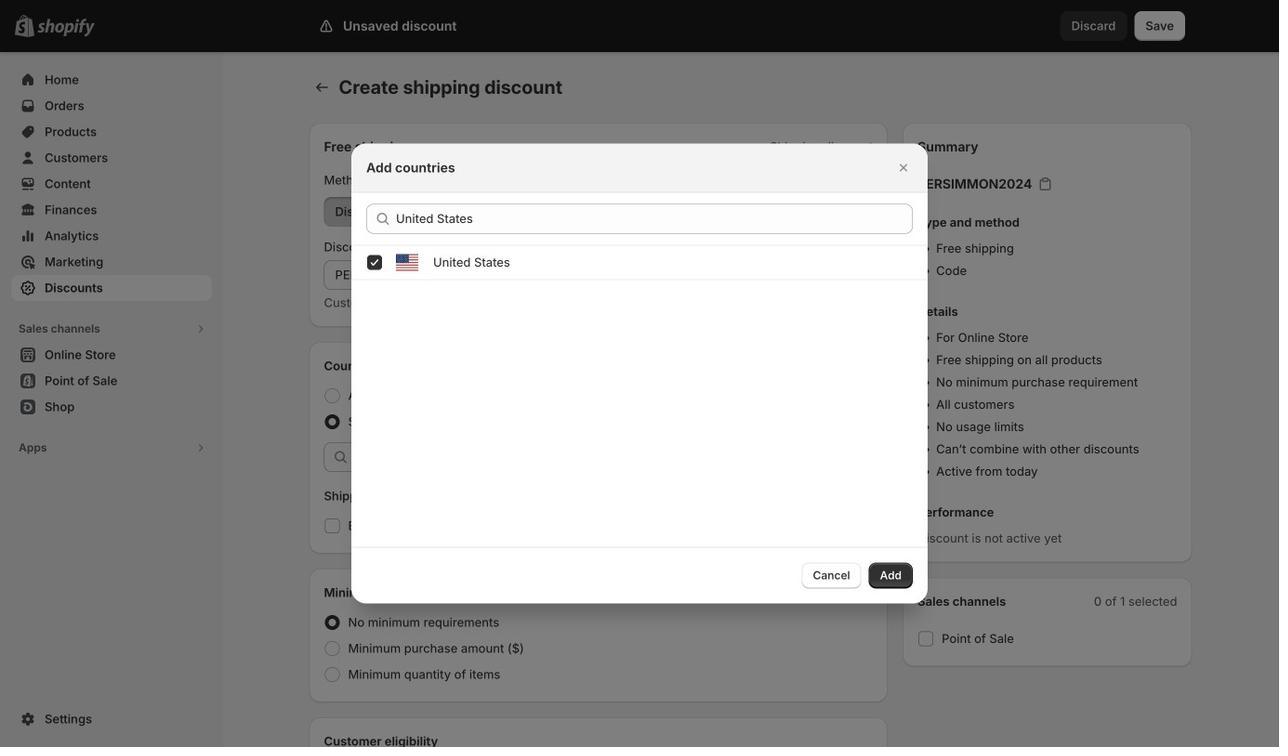 Task type: vqa. For each thing, say whether or not it's contained in the screenshot.
Search countries 'Text Box'
yes



Task type: describe. For each thing, give the bounding box(es) containing it.
Search countries text field
[[396, 204, 913, 234]]



Task type: locate. For each thing, give the bounding box(es) containing it.
shopify image
[[37, 18, 95, 37]]

dialog
[[0, 144, 1280, 604]]



